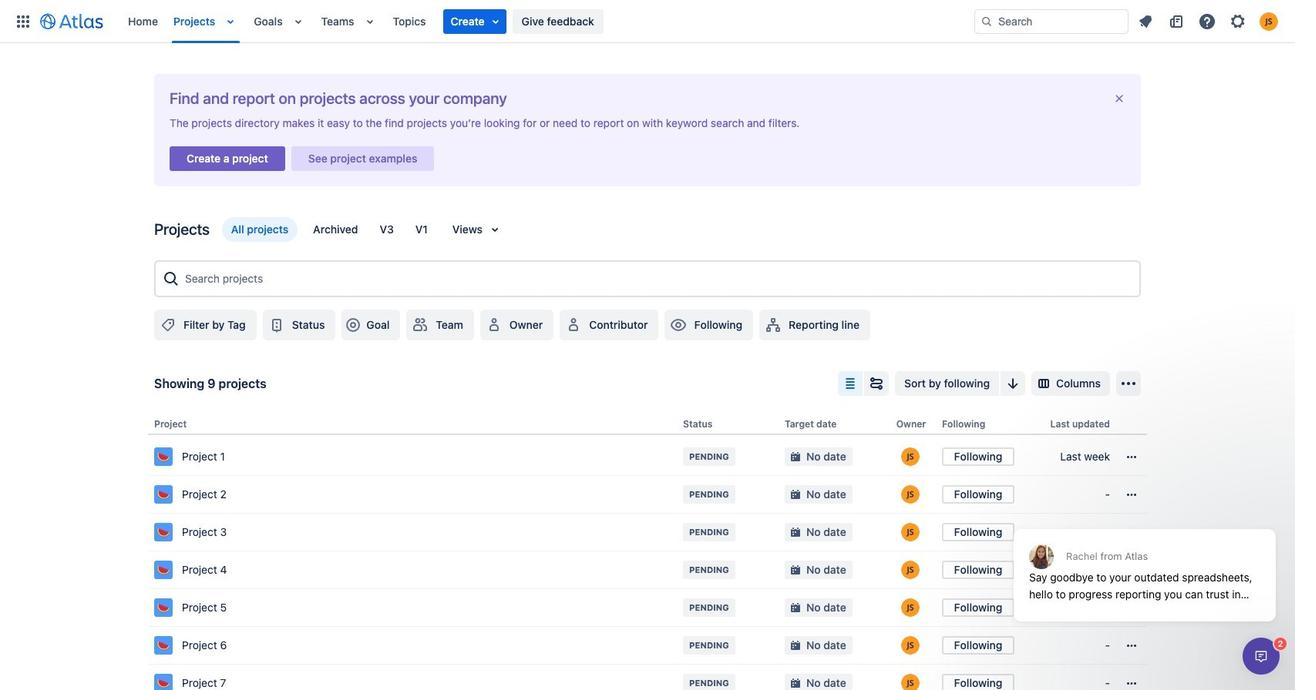 Task type: locate. For each thing, give the bounding box(es) containing it.
list
[[120, 0, 974, 43], [1132, 9, 1286, 34]]

list item inside list
[[443, 9, 506, 34]]

status image
[[267, 316, 286, 335]]

reverse sort order image
[[1004, 375, 1022, 393]]

banner
[[0, 0, 1295, 43]]

0 horizontal spatial list
[[120, 0, 974, 43]]

None search field
[[974, 9, 1129, 34]]

display as timeline image
[[867, 375, 886, 393]]

1 horizontal spatial list
[[1132, 9, 1286, 34]]

dialog
[[1006, 492, 1284, 634], [1243, 638, 1280, 675]]

list item
[[443, 9, 506, 34]]

search projects image
[[162, 270, 180, 288]]

account image
[[1260, 12, 1278, 30]]

close banner image
[[1113, 93, 1126, 105]]

help image
[[1198, 12, 1217, 30]]

display as list image
[[841, 375, 860, 393]]



Task type: describe. For each thing, give the bounding box(es) containing it.
settings image
[[1229, 12, 1247, 30]]

switch to... image
[[14, 12, 32, 30]]

0 vertical spatial dialog
[[1006, 492, 1284, 634]]

Search projects field
[[180, 265, 1133, 293]]

top element
[[9, 0, 974, 43]]

notifications image
[[1136, 12, 1155, 30]]

search image
[[981, 15, 993, 27]]

tag image
[[159, 316, 177, 335]]

following image
[[670, 316, 688, 335]]

Search field
[[974, 9, 1129, 34]]

1 vertical spatial dialog
[[1243, 638, 1280, 675]]



Task type: vqa. For each thing, say whether or not it's contained in the screenshot.
Search projects field
yes



